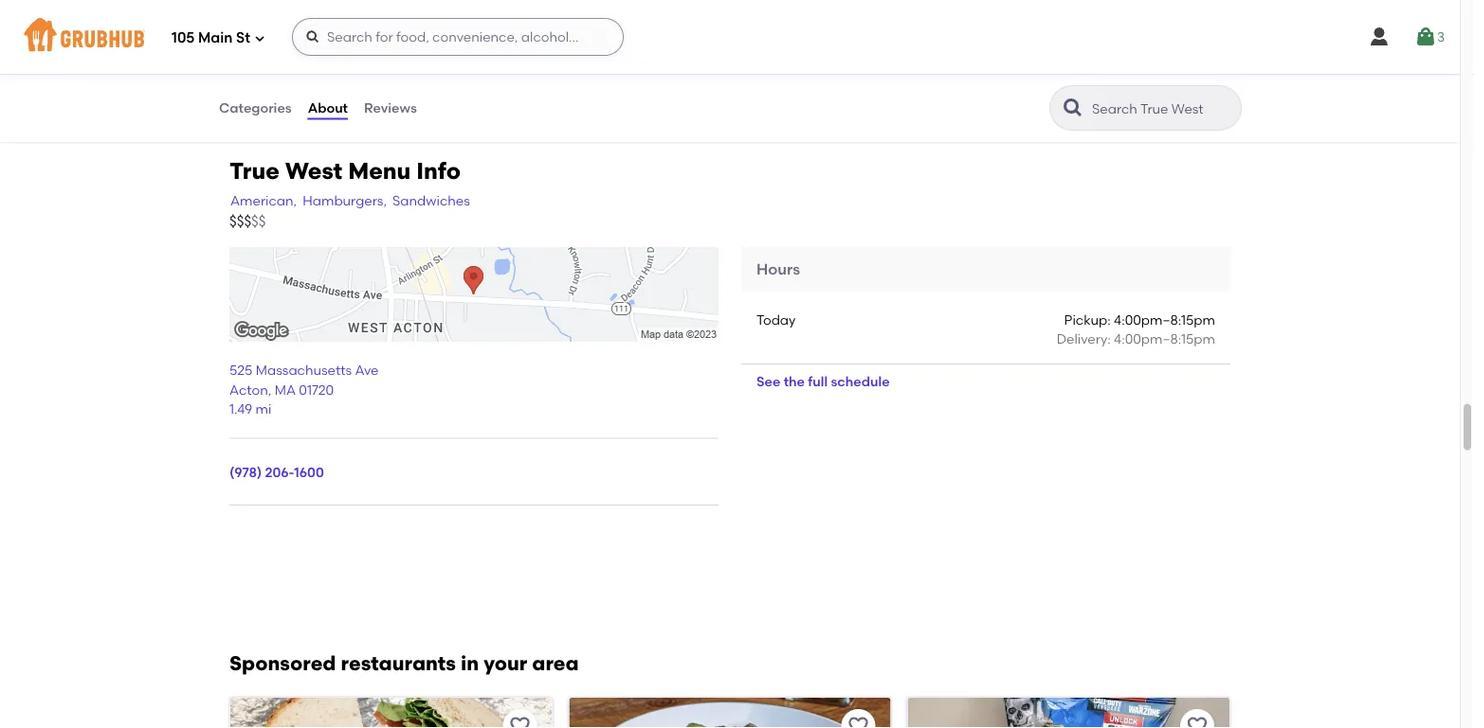 Task type: vqa. For each thing, say whether or not it's contained in the screenshot.
PACK
no



Task type: locate. For each thing, give the bounding box(es) containing it.
3 button
[[1414, 20, 1445, 54]]

save this restaurant button for west village tavern logo
[[841, 710, 876, 729]]

menu
[[348, 157, 411, 185]]

4:00pm–8:15pm right pickup:
[[1114, 312, 1215, 328]]

schedule
[[831, 374, 890, 390]]

1 save this restaurant button from the left
[[503, 710, 537, 729]]

ma
[[275, 382, 296, 398]]

stow gulf logo image
[[908, 699, 1229, 729]]

area
[[532, 652, 579, 676]]

full
[[808, 374, 828, 390]]

save this restaurant button
[[503, 710, 537, 729], [841, 710, 876, 729], [1180, 710, 1214, 729]]

$$$
[[229, 213, 251, 230]]

525
[[229, 363, 253, 379]]

105
[[172, 30, 195, 47]]

save this restaurant image
[[847, 716, 870, 729], [1186, 716, 1209, 729]]

1600
[[294, 465, 324, 481]]

svg image
[[1368, 26, 1390, 48], [305, 29, 320, 45]]

0 horizontal spatial save this restaurant image
[[847, 716, 870, 729]]

see
[[756, 374, 780, 390]]

main navigation navigation
[[0, 0, 1460, 74]]

your
[[484, 652, 527, 676]]

1 horizontal spatial svg image
[[1414, 26, 1437, 48]]

pickup: 4:00pm–8:15pm delivery: 4:00pm–8:15pm
[[1057, 312, 1215, 347]]

today
[[756, 312, 796, 328]]

svg image right st
[[305, 29, 320, 45]]

main
[[198, 30, 233, 47]]

1.49
[[229, 401, 252, 417]]

1 vertical spatial 4:00pm–8:15pm
[[1114, 331, 1215, 347]]

american,
[[230, 193, 297, 209]]

0 horizontal spatial save this restaurant button
[[503, 710, 537, 729]]

2 save this restaurant button from the left
[[841, 710, 876, 729]]

pickup:
[[1064, 312, 1111, 328]]

3
[[1437, 29, 1445, 45]]

info
[[416, 157, 461, 185]]

the
[[784, 374, 805, 390]]

true west menu info
[[229, 157, 461, 185]]

2 save this restaurant image from the left
[[1186, 716, 1209, 729]]

206-
[[265, 465, 294, 481]]

svg image inside 3 button
[[1414, 26, 1437, 48]]

hours
[[756, 260, 800, 279]]

svg image
[[1414, 26, 1437, 48], [254, 33, 265, 44]]

reviews button
[[363, 74, 418, 142]]

4:00pm–8:15pm right 'delivery:'
[[1114, 331, 1215, 347]]

0 vertical spatial 4:00pm–8:15pm
[[1114, 312, 1215, 328]]

1 4:00pm–8:15pm from the top
[[1114, 312, 1215, 328]]

1 save this restaurant image from the left
[[847, 716, 870, 729]]

3 save this restaurant button from the left
[[1180, 710, 1214, 729]]

1 horizontal spatial save this restaurant image
[[1186, 716, 1209, 729]]

delivery:
[[1057, 331, 1111, 347]]

,
[[268, 382, 271, 398]]

american, hamburgers, sandwiches
[[230, 193, 470, 209]]

4:00pm–8:15pm
[[1114, 312, 1215, 328], [1114, 331, 1215, 347]]

Search True West search field
[[1090, 100, 1235, 118]]

search icon image
[[1062, 97, 1084, 119]]

categories button
[[218, 74, 293, 142]]

525 massachusetts ave acton , ma 01720 1.49 mi
[[229, 363, 379, 417]]

see the full schedule button
[[741, 365, 905, 399]]

1 horizontal spatial save this restaurant button
[[841, 710, 876, 729]]

2 4:00pm–8:15pm from the top
[[1114, 331, 1215, 347]]

sponsored
[[229, 652, 336, 676]]

105 main st
[[172, 30, 250, 47]]

2 horizontal spatial save this restaurant button
[[1180, 710, 1214, 729]]

Search for food, convenience, alcohol... search field
[[292, 18, 624, 56]]

save this restaurant button for the concord provisions & country kitchen logo
[[503, 710, 537, 729]]

sandwiches button
[[392, 190, 471, 211]]

save this restaurant button for stow gulf logo
[[1180, 710, 1214, 729]]

svg image left 3 button
[[1368, 26, 1390, 48]]



Task type: describe. For each thing, give the bounding box(es) containing it.
about
[[308, 100, 348, 116]]

sponsored restaurants in your area
[[229, 652, 579, 676]]

(978)
[[229, 465, 262, 481]]

west
[[285, 157, 343, 185]]

acton
[[229, 382, 268, 398]]

hamburgers, button
[[302, 190, 388, 211]]

save this restaurant image for stow gulf logo
[[1186, 716, 1209, 729]]

categories
[[219, 100, 292, 116]]

0 horizontal spatial svg image
[[254, 33, 265, 44]]

massachusetts
[[256, 363, 352, 379]]

(978) 206-1600 button
[[229, 463, 324, 483]]

01720
[[299, 382, 334, 398]]

true
[[229, 157, 279, 185]]

american, button
[[229, 190, 298, 211]]

save this restaurant image
[[508, 716, 531, 729]]

$$$$$
[[229, 213, 266, 230]]

in
[[461, 652, 479, 676]]

concord provisions & country kitchen logo image
[[230, 699, 552, 729]]

see the full schedule
[[756, 374, 890, 390]]

reviews
[[364, 100, 417, 116]]

west village tavern logo image
[[569, 699, 891, 729]]

sandwiches
[[392, 193, 470, 209]]

0 horizontal spatial svg image
[[305, 29, 320, 45]]

restaurants
[[341, 652, 456, 676]]

st
[[236, 30, 250, 47]]

ave
[[355, 363, 379, 379]]

mi
[[255, 401, 271, 417]]

1 horizontal spatial svg image
[[1368, 26, 1390, 48]]

hamburgers,
[[303, 193, 387, 209]]

about button
[[307, 74, 349, 142]]

save this restaurant image for west village tavern logo
[[847, 716, 870, 729]]

(978) 206-1600
[[229, 465, 324, 481]]



